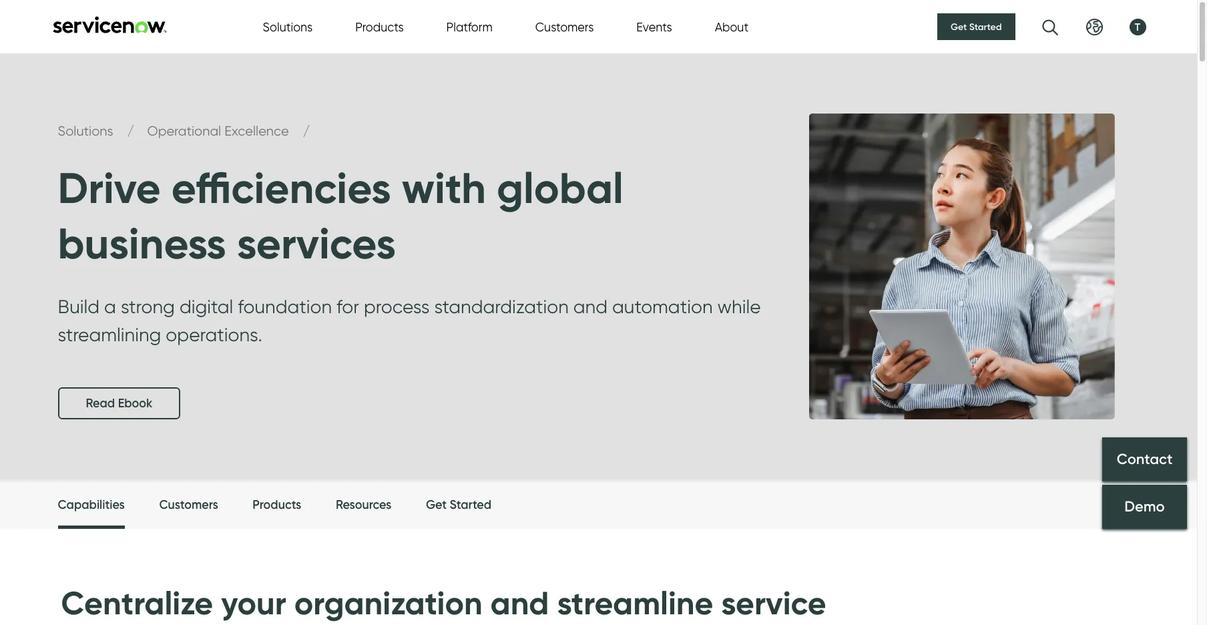 Task type: locate. For each thing, give the bounding box(es) containing it.
build
[[58, 295, 100, 318]]

connected
[[286, 625, 445, 625]]

0 horizontal spatial and
[[491, 583, 549, 623]]

business
[[58, 217, 226, 270]]

1 horizontal spatial started
[[970, 21, 1002, 33]]

get for get started link to the top
[[951, 21, 967, 33]]

about button
[[715, 18, 749, 36]]

delivery
[[61, 625, 179, 625]]

process
[[364, 295, 430, 318]]

solutions
[[263, 20, 313, 34], [58, 123, 117, 139]]

1 horizontal spatial products
[[356, 20, 404, 34]]

products link
[[253, 481, 301, 530]]

your
[[221, 583, 286, 623]]

0 horizontal spatial get started link
[[426, 481, 492, 530]]

get started link
[[938, 13, 1016, 40], [426, 481, 492, 530]]

capabilities link
[[58, 481, 125, 533]]

get started
[[951, 21, 1002, 33], [426, 498, 492, 513]]

operational excellence link
[[147, 123, 292, 139]]

1 vertical spatial products
[[253, 498, 301, 513]]

and
[[574, 295, 608, 318], [491, 583, 549, 623]]

ebook
[[118, 396, 153, 411]]

0 horizontal spatial get started
[[426, 498, 492, 513]]

get started inside get started link
[[951, 21, 1002, 33]]

customers
[[535, 20, 594, 34], [159, 498, 218, 513]]

for
[[337, 295, 359, 318]]

1 vertical spatial get
[[426, 498, 447, 513]]

0 horizontal spatial solutions
[[58, 123, 117, 139]]

get started for get started link to the top
[[951, 21, 1002, 33]]

0 vertical spatial products
[[356, 20, 404, 34]]

solutions link
[[58, 123, 117, 139]]

0 vertical spatial customers
[[535, 20, 594, 34]]

0 vertical spatial and
[[574, 295, 608, 318]]

0 vertical spatial get
[[951, 21, 967, 33]]

streamlining
[[58, 324, 161, 346]]

demo link
[[1103, 485, 1188, 529]]

0 vertical spatial solutions
[[263, 20, 313, 34]]

get
[[951, 21, 967, 33], [426, 498, 447, 513]]

resources link
[[336, 481, 392, 530]]

with
[[402, 162, 486, 214]]

1 horizontal spatial get
[[951, 21, 967, 33]]

0 horizontal spatial products
[[253, 498, 301, 513]]

0 horizontal spatial started
[[450, 498, 492, 513]]

0 vertical spatial started
[[970, 21, 1002, 33]]

products button
[[356, 18, 404, 36]]

by
[[626, 625, 662, 625]]

1 horizontal spatial customers
[[535, 20, 594, 34]]

services
[[237, 217, 396, 270]]

customers button
[[535, 18, 594, 36]]

1 horizontal spatial get started
[[951, 21, 1002, 33]]

products
[[356, 20, 404, 34], [253, 498, 301, 513]]

1 vertical spatial customers
[[159, 498, 218, 513]]

started
[[970, 21, 1002, 33], [450, 498, 492, 513]]

1 horizontal spatial get started link
[[938, 13, 1016, 40]]

standardization
[[434, 295, 569, 318]]

1 horizontal spatial solutions
[[263, 20, 313, 34]]

1 horizontal spatial and
[[574, 295, 608, 318]]

solutions for "solutions" dropdown button
[[263, 20, 313, 34]]

events button
[[637, 18, 672, 36]]

1 vertical spatial solutions
[[58, 123, 117, 139]]

customers link
[[159, 481, 218, 530]]

platform button
[[447, 18, 493, 36]]

0 vertical spatial get started
[[951, 21, 1002, 33]]

0 horizontal spatial customers
[[159, 498, 218, 513]]

excellence
[[225, 123, 289, 139]]

1 vertical spatial and
[[491, 583, 549, 623]]

get for the bottommost get started link
[[426, 498, 447, 513]]

0 horizontal spatial get
[[426, 498, 447, 513]]

1 vertical spatial get started
[[426, 498, 492, 513]]

centralize your organization and streamline service delivery in one connected experience by providin
[[61, 583, 827, 625]]



Task type: vqa. For each thing, say whether or not it's contained in the screenshot.
the bottommost view
no



Task type: describe. For each thing, give the bounding box(es) containing it.
operational excellence
[[147, 123, 292, 139]]

foundation
[[238, 295, 332, 318]]

service
[[722, 583, 827, 623]]

organization
[[294, 583, 483, 623]]

and inside centralize your organization and streamline service delivery in one connected experience by providin
[[491, 583, 549, 623]]

one
[[222, 625, 278, 625]]

solutions button
[[263, 18, 313, 36]]

build a strong digital foundation for process standardization and automation while streamlining operations.
[[58, 295, 761, 346]]

about
[[715, 20, 749, 34]]

capabilities
[[58, 498, 125, 513]]

1 vertical spatial get started link
[[426, 481, 492, 530]]

demo
[[1125, 498, 1165, 516]]

customers for customers 'link'
[[159, 498, 218, 513]]

resources
[[336, 498, 392, 513]]

automation
[[612, 295, 713, 318]]

customers for customers popup button on the top of page
[[535, 20, 594, 34]]

global
[[497, 162, 624, 214]]

products for products popup button
[[356, 20, 404, 34]]

drive efficiencies with global business services
[[58, 162, 624, 270]]

platform
[[447, 20, 493, 34]]

operational
[[147, 123, 221, 139]]

operations.
[[166, 324, 262, 346]]

read ebook link
[[58, 388, 181, 420]]

digital
[[180, 295, 233, 318]]

create a seamless enterprise system of action image
[[767, 80, 1140, 453]]

1 vertical spatial started
[[450, 498, 492, 513]]

events
[[637, 20, 672, 34]]

0 vertical spatial get started link
[[938, 13, 1016, 40]]

solutions for solutions link
[[58, 123, 117, 139]]

contact
[[1117, 450, 1173, 468]]

servicenow image
[[51, 16, 168, 33]]

get started for the bottommost get started link
[[426, 498, 492, 513]]

in
[[187, 625, 214, 625]]

contact link
[[1103, 438, 1188, 482]]

streamline
[[557, 583, 714, 623]]

products for products link
[[253, 498, 301, 513]]

a
[[104, 295, 116, 318]]

efficiencies
[[171, 162, 391, 214]]

strong
[[121, 295, 175, 318]]

and inside build a strong digital foundation for process standardization and automation while streamlining operations.
[[574, 295, 608, 318]]

read ebook
[[86, 396, 153, 411]]

while
[[718, 295, 761, 318]]

drive
[[58, 162, 161, 214]]

experience
[[453, 625, 618, 625]]

read
[[86, 396, 115, 411]]

centralize
[[61, 583, 213, 623]]



